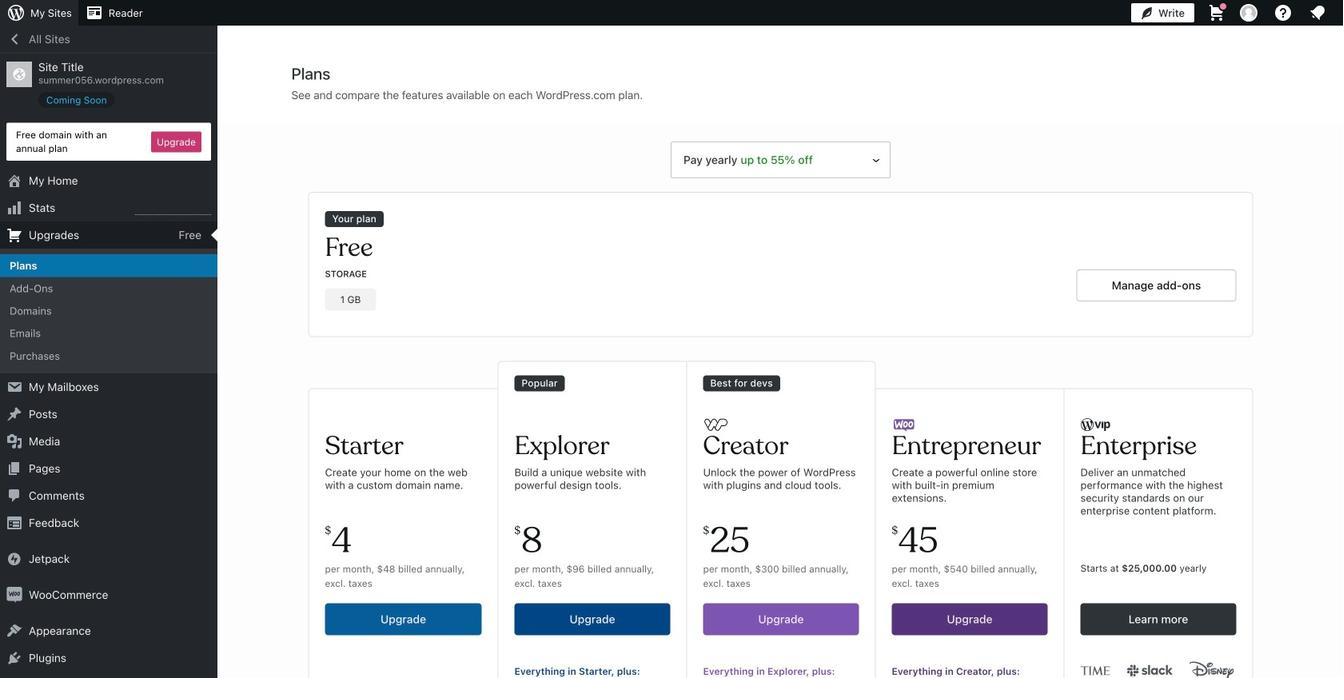 Task type: describe. For each thing, give the bounding box(es) containing it.
highest hourly views 0 image
[[135, 205, 211, 215]]

2 img image from the top
[[6, 587, 22, 603]]

my profile image
[[1241, 4, 1258, 22]]

my shopping cart image
[[1208, 3, 1227, 22]]



Task type: vqa. For each thing, say whether or not it's contained in the screenshot.
the My Profile icon
yes



Task type: locate. For each thing, give the bounding box(es) containing it.
1 img image from the top
[[6, 551, 22, 567]]

manage your notifications image
[[1309, 3, 1328, 22]]

img image
[[6, 551, 22, 567], [6, 587, 22, 603]]

help image
[[1274, 3, 1293, 22]]

0 vertical spatial img image
[[6, 551, 22, 567]]

1 vertical spatial img image
[[6, 587, 22, 603]]



